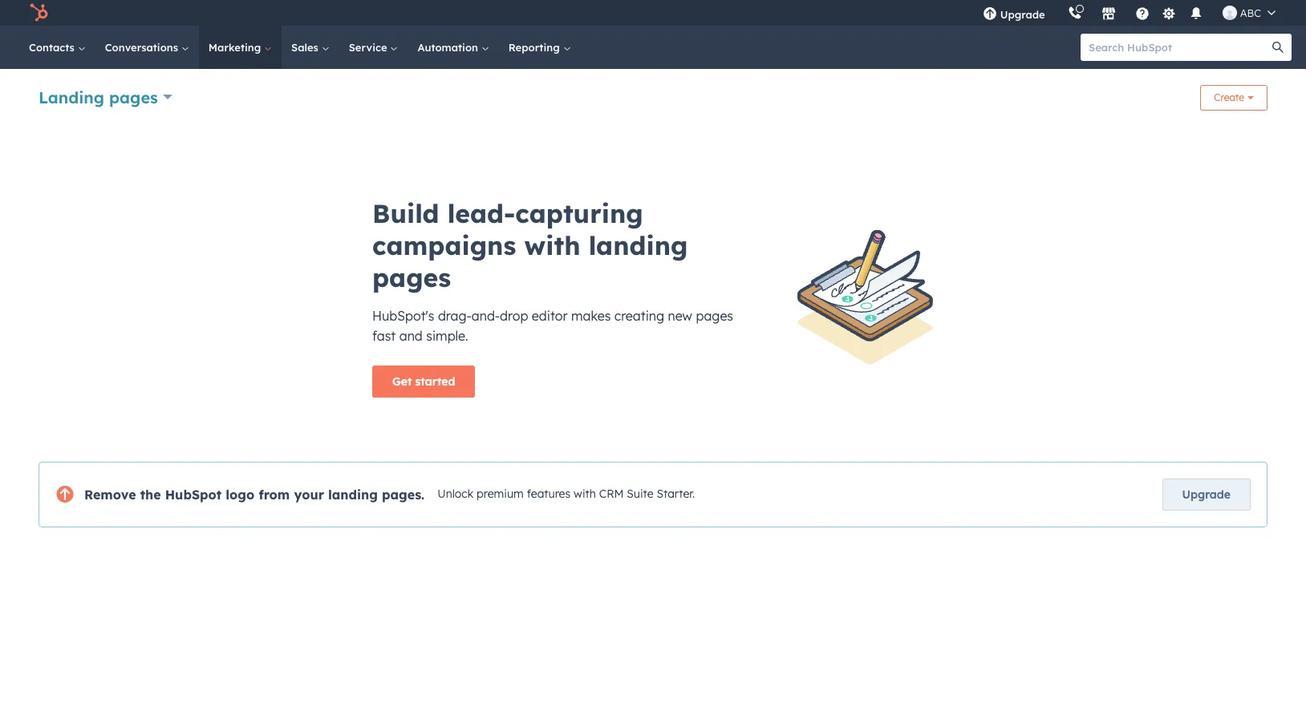 Task type: locate. For each thing, give the bounding box(es) containing it.
2 vertical spatial pages
[[696, 308, 734, 324]]

0 horizontal spatial pages
[[109, 87, 158, 107]]

notifications button
[[1183, 0, 1210, 26]]

landing up creating in the top of the page
[[589, 230, 688, 262]]

drop
[[500, 308, 528, 324]]

create button
[[1201, 85, 1268, 111]]

2 horizontal spatial pages
[[696, 308, 734, 324]]

landing right your
[[328, 487, 378, 503]]

0 vertical spatial with
[[524, 230, 581, 262]]

starter.
[[657, 487, 695, 502]]

1 vertical spatial upgrade
[[1183, 488, 1231, 502]]

1 vertical spatial pages
[[372, 262, 451, 294]]

remove the hubspot logo from your landing pages.
[[84, 487, 425, 503]]

pages inside build lead-capturing campaigns with landing pages
[[372, 262, 451, 294]]

0 vertical spatial landing
[[589, 230, 688, 262]]

pages
[[109, 87, 158, 107], [372, 262, 451, 294], [696, 308, 734, 324]]

settings link
[[1160, 4, 1180, 21]]

the
[[140, 487, 161, 503]]

landing
[[589, 230, 688, 262], [328, 487, 378, 503]]

hubspot link
[[19, 3, 60, 22]]

help button
[[1129, 0, 1156, 26]]

makes
[[571, 308, 611, 324]]

service link
[[339, 26, 408, 69]]

landing inside build lead-capturing campaigns with landing pages
[[589, 230, 688, 262]]

unlock premium features with crm suite starter.
[[438, 487, 695, 502]]

help image
[[1135, 7, 1150, 22]]

1 horizontal spatial pages
[[372, 262, 451, 294]]

pages up hubspot's
[[372, 262, 451, 294]]

logo
[[226, 487, 255, 503]]

with up editor
[[524, 230, 581, 262]]

abc button
[[1213, 0, 1286, 26]]

automation
[[418, 41, 481, 54]]

marketing
[[209, 41, 264, 54]]

marketplaces button
[[1092, 0, 1126, 26]]

0 vertical spatial upgrade
[[1001, 8, 1046, 21]]

features
[[527, 487, 571, 502]]

abc
[[1241, 6, 1262, 19]]

contacts link
[[19, 26, 95, 69]]

pages down conversations
[[109, 87, 158, 107]]

settings image
[[1162, 7, 1177, 21]]

1 horizontal spatial upgrade
[[1183, 488, 1231, 502]]

0 horizontal spatial upgrade
[[1001, 8, 1046, 21]]

pages right new
[[696, 308, 734, 324]]

lead-
[[448, 197, 515, 230]]

upgrade
[[1001, 8, 1046, 21], [1183, 488, 1231, 502]]

reporting link
[[499, 26, 581, 69]]

get
[[392, 375, 412, 389]]

creating
[[615, 308, 665, 324]]

menu
[[972, 0, 1287, 26]]

1 horizontal spatial landing
[[589, 230, 688, 262]]

0 vertical spatial pages
[[109, 87, 158, 107]]

conversations
[[105, 41, 181, 54]]

with left crm
[[574, 487, 596, 502]]

landing pages
[[39, 87, 158, 107]]

and-
[[472, 308, 500, 324]]

automation link
[[408, 26, 499, 69]]

0 horizontal spatial landing
[[328, 487, 378, 503]]

calling icon image
[[1068, 6, 1082, 21]]

1 vertical spatial landing
[[328, 487, 378, 503]]

build lead-capturing campaigns with landing pages
[[372, 197, 688, 294]]

landing pages banner
[[39, 80, 1268, 117]]

with
[[524, 230, 581, 262], [574, 487, 596, 502]]

hubspot
[[165, 487, 222, 503]]

from
[[259, 487, 290, 503]]

menu containing abc
[[972, 0, 1287, 26]]

hubspot's
[[372, 308, 435, 324]]

unlock
[[438, 487, 474, 502]]

with inside build lead-capturing campaigns with landing pages
[[524, 230, 581, 262]]

contacts
[[29, 41, 78, 54]]



Task type: describe. For each thing, give the bounding box(es) containing it.
and
[[399, 328, 423, 344]]

simple.
[[426, 328, 468, 344]]

create
[[1215, 91, 1245, 104]]

notifications image
[[1189, 7, 1204, 22]]

search button
[[1265, 34, 1292, 61]]

build
[[372, 197, 439, 230]]

marketplaces image
[[1102, 7, 1116, 22]]

search image
[[1273, 42, 1284, 53]]

upgrade image
[[983, 7, 997, 22]]

sales
[[291, 41, 322, 54]]

pages.
[[382, 487, 425, 503]]

capturing
[[515, 197, 643, 230]]

pages inside the hubspot's drag-and-drop editor makes creating new pages fast and simple.
[[696, 308, 734, 324]]

landing
[[39, 87, 104, 107]]

service
[[349, 41, 390, 54]]

sales link
[[282, 26, 339, 69]]

your
[[294, 487, 324, 503]]

fast
[[372, 328, 396, 344]]

new
[[668, 308, 693, 324]]

campaigns
[[372, 230, 516, 262]]

upgrade inside menu
[[1001, 8, 1046, 21]]

reporting
[[509, 41, 563, 54]]

brad klo image
[[1223, 6, 1237, 20]]

upgrade link
[[1163, 479, 1251, 511]]

suite
[[627, 487, 654, 502]]

crm
[[599, 487, 624, 502]]

remove
[[84, 487, 136, 503]]

landing pages button
[[39, 85, 173, 109]]

hubspot's drag-and-drop editor makes creating new pages fast and simple.
[[372, 308, 734, 344]]

get started button
[[372, 366, 475, 398]]

conversations link
[[95, 26, 199, 69]]

pages inside popup button
[[109, 87, 158, 107]]

started
[[415, 375, 455, 389]]

get started
[[392, 375, 455, 389]]

hubspot image
[[29, 3, 48, 22]]

marketing link
[[199, 26, 282, 69]]

Search HubSpot search field
[[1081, 34, 1278, 61]]

calling icon button
[[1062, 2, 1089, 23]]

drag-
[[438, 308, 472, 324]]

1 vertical spatial with
[[574, 487, 596, 502]]

editor
[[532, 308, 568, 324]]

premium
[[477, 487, 524, 502]]



Task type: vqa. For each thing, say whether or not it's contained in the screenshot.
"Deals" link
no



